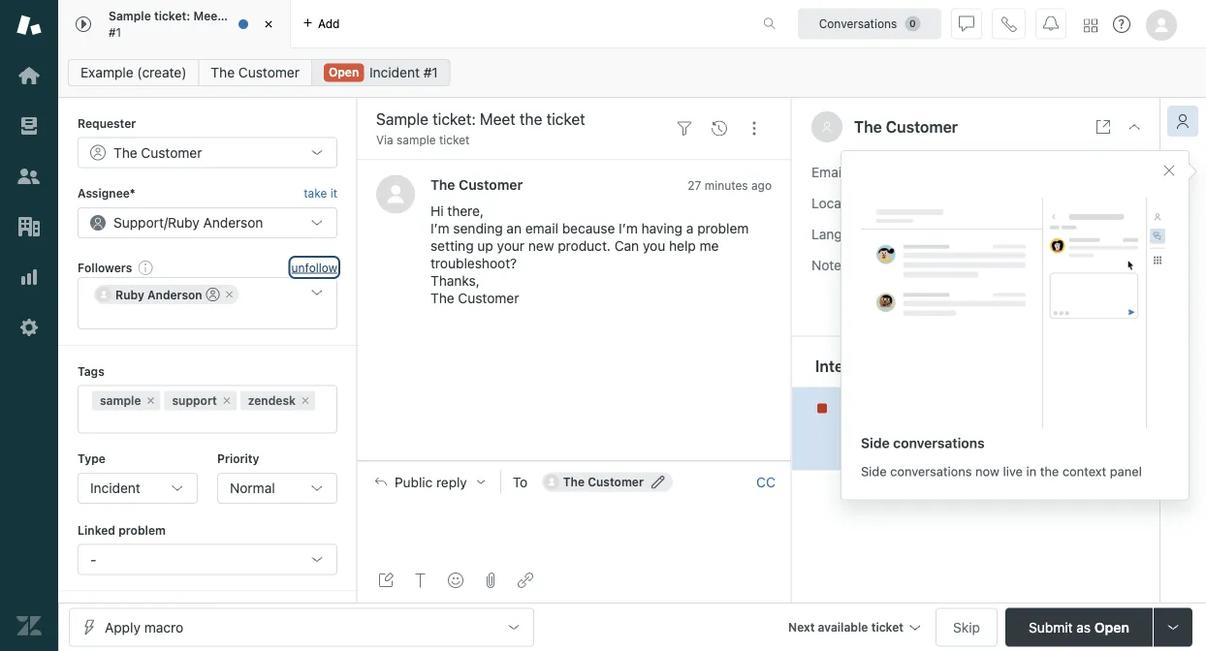 Task type: vqa. For each thing, say whether or not it's contained in the screenshot.
Customer
yes



Task type: describe. For each thing, give the bounding box(es) containing it.
interactions
[[816, 357, 903, 375]]

linked problem
[[78, 524, 166, 537]]

customers image
[[16, 164, 42, 189]]

local
[[812, 195, 845, 211]]

side for side conversations
[[861, 435, 890, 451]]

thu, 15:46 cst
[[903, 195, 1000, 211]]

tab containing sample ticket: meet the ticket
[[58, 0, 291, 48]]

a
[[686, 221, 694, 237]]

take
[[304, 187, 327, 200]]

1 horizontal spatial the customer link
[[431, 176, 523, 192]]

notifications image
[[1044, 16, 1059, 32]]

help
[[669, 238, 696, 254]]

apply
[[105, 620, 141, 636]]

0 horizontal spatial sample
[[100, 394, 141, 408]]

local time
[[812, 195, 876, 211]]

ticket inside sample ticket: meet the ticket #1
[[247, 9, 279, 23]]

side conversations
[[861, 435, 985, 451]]

public reply button
[[358, 462, 500, 503]]

example (create) button
[[68, 59, 199, 86]]

type
[[78, 453, 106, 466]]

open inside secondary element
[[329, 65, 359, 79]]

view more details image
[[1096, 119, 1111, 135]]

close image inside tab
[[259, 15, 278, 34]]

the up "time"
[[854, 118, 882, 136]]

example
[[80, 64, 133, 80]]

up
[[478, 238, 493, 254]]

/
[[164, 215, 168, 231]]

tabs tab list
[[58, 0, 743, 48]]

add
[[318, 17, 340, 31]]

requester element
[[78, 137, 337, 168]]

0 horizontal spatial ago
[[752, 178, 772, 192]]

normal
[[230, 481, 275, 497]]

tags
[[78, 365, 105, 378]]

add button
[[291, 0, 352, 48]]

zendesk image
[[16, 614, 42, 639]]

product.
[[558, 238, 611, 254]]

priority
[[217, 453, 259, 466]]

because
[[562, 221, 615, 237]]

edit user image
[[652, 476, 665, 489]]

the inside requester element
[[113, 144, 137, 160]]

linked problem element
[[78, 544, 337, 575]]

hi
[[431, 203, 444, 219]]

ticket inside dropdown button
[[872, 621, 904, 635]]

the for sample ticket: meet the ticket #1
[[225, 9, 244, 23]]

sample for sample ticket: meet the ticket 27 minutes ago status open
[[850, 400, 896, 416]]

normal button
[[217, 473, 337, 504]]

skip button
[[936, 609, 998, 647]]

hide composer image
[[566, 453, 582, 469]]

followers
[[78, 261, 132, 274]]

an
[[507, 221, 522, 237]]

support / ruby anderson
[[113, 215, 263, 231]]

-
[[90, 552, 96, 568]]

conversations
[[819, 17, 897, 31]]

followers element
[[78, 278, 337, 330]]

requester
[[78, 116, 136, 130]]

avatar image
[[376, 175, 415, 214]]

customer up 'email' button
[[886, 118, 958, 136]]

zendesk
[[248, 394, 296, 408]]

(create)
[[137, 64, 187, 80]]

secondary element
[[58, 53, 1206, 92]]

customer context image
[[1175, 113, 1191, 129]]

now
[[976, 465, 1000, 479]]

as
[[1077, 620, 1091, 636]]

next available ticket
[[789, 621, 904, 635]]

panel
[[1110, 465, 1142, 479]]

your
[[497, 238, 525, 254]]

ruby inside ruby anderson option
[[115, 288, 144, 302]]

ruby inside the assignee* element
[[168, 215, 200, 231]]

thu,
[[903, 195, 931, 211]]

conversations for side conversations now live in the context panel
[[890, 465, 972, 479]]

27 minutes ago text field
[[688, 178, 772, 192]]

the down hide composer image
[[563, 476, 585, 489]]

the customer inside secondary element
[[211, 64, 300, 80]]

anderson inside the assignee* element
[[203, 215, 263, 231]]

27 minutes ago text field
[[850, 422, 934, 436]]

add link (cmd k) image
[[518, 573, 533, 589]]

next available ticket button
[[780, 609, 928, 650]]

the customer link inside secondary element
[[198, 59, 312, 86]]

public
[[395, 474, 433, 490]]

sample ticket: meet the ticket 27 minutes ago status open
[[850, 400, 1036, 457]]

language
[[812, 226, 873, 242]]

add attachment image
[[483, 573, 498, 589]]

cst
[[974, 195, 1000, 211]]

unfollow button
[[292, 259, 337, 276]]

there,
[[447, 203, 484, 219]]

conversations button
[[798, 8, 942, 39]]

customer inside hi there, i'm sending an email because i'm having a problem setting up your new product. can you help me troubleshoot? thanks, the customer
[[458, 290, 519, 306]]

example (create)
[[80, 64, 187, 80]]

customer inside secondary element
[[238, 64, 300, 80]]

incident #1
[[370, 64, 438, 80]]

1 i'm from the left
[[431, 221, 450, 237]]

get started image
[[16, 63, 42, 88]]

ruby anderson
[[115, 288, 202, 302]]

customer inside requester element
[[141, 144, 202, 160]]

public reply
[[395, 474, 467, 490]]

remove image inside ruby anderson option
[[224, 289, 235, 301]]

organizations image
[[16, 214, 42, 240]]

ticket down the subject field
[[439, 133, 470, 147]]

notes
[[812, 257, 849, 273]]

submit as open
[[1029, 620, 1130, 636]]

thanks,
[[431, 273, 480, 289]]

#1 inside secondary element
[[424, 64, 438, 80]]

rubyanndersson@gmail.com image
[[96, 287, 112, 303]]



Task type: locate. For each thing, give the bounding box(es) containing it.
remove image for sample
[[145, 395, 157, 407]]

assignee*
[[78, 187, 135, 200]]

ticket: up 27 minutes ago text field
[[900, 400, 938, 416]]

1 horizontal spatial the
[[978, 400, 998, 416]]

0 vertical spatial close image
[[259, 15, 278, 34]]

ago
[[752, 178, 772, 192], [913, 422, 934, 436]]

ticket: for sample ticket: meet the ticket 27 minutes ago status open
[[900, 400, 938, 416]]

the customer down sample ticket: meet the ticket #1
[[211, 64, 300, 80]]

the customer down hide composer image
[[563, 476, 644, 489]]

0 vertical spatial ticket:
[[154, 9, 190, 23]]

open right as
[[1095, 620, 1130, 636]]

the
[[225, 9, 244, 23], [978, 400, 998, 416], [1040, 465, 1059, 479]]

1 vertical spatial the
[[978, 400, 998, 416]]

the customer down requester
[[113, 144, 202, 160]]

problem down incident popup button
[[118, 524, 166, 537]]

minutes down events icon
[[705, 178, 748, 192]]

new
[[528, 238, 554, 254]]

tab
[[58, 0, 291, 48]]

0 horizontal spatial 27
[[688, 178, 702, 192]]

the customer inside requester element
[[113, 144, 202, 160]]

1 horizontal spatial open
[[890, 444, 919, 457]]

0 horizontal spatial #1
[[109, 25, 121, 39]]

user image
[[821, 121, 833, 133], [823, 122, 831, 133]]

events image
[[712, 121, 727, 136]]

incident inside incident popup button
[[90, 481, 140, 497]]

close image
[[259, 15, 278, 34], [1127, 119, 1142, 135]]

next
[[789, 621, 815, 635]]

1 vertical spatial close image
[[1127, 119, 1142, 135]]

1 horizontal spatial problem
[[698, 221, 749, 237]]

1 horizontal spatial close image
[[1127, 119, 1142, 135]]

the down thanks, at top left
[[431, 290, 455, 306]]

incident down type
[[90, 481, 140, 497]]

displays possible ticket submission types image
[[1166, 620, 1181, 636]]

customer down thanks, at top left
[[458, 290, 519, 306]]

meet up side conversations on the bottom right of page
[[942, 400, 974, 416]]

meet up example (create) button
[[193, 9, 222, 23]]

customer up there, on the top left of page
[[459, 176, 523, 192]]

1 vertical spatial side
[[861, 465, 887, 479]]

the for sample ticket: meet the ticket 27 minutes ago status open
[[978, 400, 998, 416]]

side
[[861, 435, 890, 451], [861, 465, 887, 479]]

ago inside the sample ticket: meet the ticket 27 minutes ago status open
[[913, 422, 934, 436]]

troubleshoot?
[[431, 255, 517, 271]]

1 vertical spatial ticket:
[[900, 400, 938, 416]]

conversations up now
[[893, 435, 985, 451]]

27 inside the sample ticket: meet the ticket 27 minutes ago status open
[[850, 422, 863, 436]]

2 vertical spatial open
[[1095, 620, 1130, 636]]

ticket actions image
[[747, 121, 762, 136]]

the
[[211, 64, 235, 80], [854, 118, 882, 136], [113, 144, 137, 160], [431, 176, 455, 192], [431, 290, 455, 306], [563, 476, 585, 489]]

meet inside the sample ticket: meet the ticket 27 minutes ago status open
[[942, 400, 974, 416]]

user is an agent image
[[206, 288, 220, 302]]

ruby right rubyanndersson@gmail.com image
[[115, 288, 144, 302]]

0 horizontal spatial meet
[[193, 9, 222, 23]]

#1 inside sample ticket: meet the ticket #1
[[109, 25, 121, 39]]

zendesk products image
[[1084, 19, 1098, 32]]

english
[[903, 226, 948, 242]]

1 vertical spatial the customer link
[[431, 176, 523, 192]]

side for side conversations now live in the context panel
[[861, 465, 887, 479]]

sample inside the sample ticket: meet the ticket 27 minutes ago status open
[[850, 400, 896, 416]]

the up now
[[978, 400, 998, 416]]

the customer link up there, on the top left of page
[[431, 176, 523, 192]]

customer@example.com image
[[544, 475, 559, 490]]

customer down add 'dropdown button'
[[238, 64, 300, 80]]

1 side from the top
[[861, 435, 890, 451]]

ticket up 'live'
[[1001, 400, 1036, 416]]

you
[[643, 238, 666, 254]]

remove image for zendesk
[[300, 395, 311, 407]]

minutes
[[705, 178, 748, 192], [866, 422, 910, 436]]

close image left add 'dropdown button'
[[259, 15, 278, 34]]

time
[[849, 195, 876, 211]]

1 horizontal spatial ruby
[[168, 215, 200, 231]]

live
[[1003, 465, 1023, 479]]

get help image
[[1113, 16, 1131, 33]]

side down interactions
[[861, 435, 890, 451]]

available
[[818, 621, 868, 635]]

the down requester
[[113, 144, 137, 160]]

problem inside hi there, i'm sending an email because i'm having a problem setting up your new product. can you help me troubleshoot? thanks, the customer
[[698, 221, 749, 237]]

remove image left support on the left of the page
[[145, 395, 157, 407]]

status
[[850, 444, 887, 457]]

conversations for side conversations
[[893, 435, 985, 451]]

sending
[[453, 221, 503, 237]]

side conversations now live in the context panel
[[861, 465, 1142, 479]]

apply macro
[[105, 620, 183, 636]]

can
[[615, 238, 639, 254]]

27 up a at the top right of the page
[[688, 178, 702, 192]]

sample ticket: meet the ticket #1
[[109, 9, 279, 39]]

0 horizontal spatial close image
[[259, 15, 278, 34]]

sample inside sample ticket: meet the ticket #1
[[109, 9, 151, 23]]

0 horizontal spatial anderson
[[147, 288, 202, 302]]

0 horizontal spatial i'm
[[431, 221, 450, 237]]

1 vertical spatial ago
[[913, 422, 934, 436]]

remove image right support on the left of the page
[[221, 395, 233, 407]]

incident for incident
[[90, 481, 140, 497]]

the inside sample ticket: meet the ticket #1
[[225, 9, 244, 23]]

27 up status in the right of the page
[[850, 422, 863, 436]]

incident down 'tabs' 'tab list'
[[370, 64, 420, 80]]

ticket right available
[[872, 621, 904, 635]]

context
[[1063, 465, 1107, 479]]

ticket: inside the sample ticket: meet the ticket 27 minutes ago status open
[[900, 400, 938, 416]]

0 vertical spatial side
[[861, 435, 890, 451]]

email
[[812, 164, 845, 180]]

assignee* element
[[78, 207, 337, 238]]

incident inside secondary element
[[370, 64, 420, 80]]

meet for sample ticket: meet the ticket 27 minutes ago status open
[[942, 400, 974, 416]]

remove image right zendesk
[[300, 395, 311, 407]]

minutes inside the sample ticket: meet the ticket 27 minutes ago status open
[[866, 422, 910, 436]]

1 vertical spatial problem
[[118, 524, 166, 537]]

conversations
[[893, 435, 985, 451], [890, 465, 972, 479]]

side down status in the right of the page
[[861, 465, 887, 479]]

views image
[[16, 113, 42, 139]]

#1 down 'tabs' 'tab list'
[[424, 64, 438, 80]]

conversations down side conversations on the bottom right of page
[[890, 465, 972, 479]]

2 horizontal spatial the
[[1040, 465, 1059, 479]]

1 vertical spatial sample
[[850, 400, 896, 416]]

sample for sample ticket: meet the ticket #1
[[109, 9, 151, 23]]

1 vertical spatial sample
[[100, 394, 141, 408]]

sample up 27 minutes ago text field
[[850, 400, 896, 416]]

cc
[[757, 474, 776, 490]]

reply
[[436, 474, 467, 490]]

open down add
[[329, 65, 359, 79]]

take it
[[304, 187, 337, 200]]

2 vertical spatial the
[[1040, 465, 1059, 479]]

0 vertical spatial sample
[[109, 9, 151, 23]]

support
[[172, 394, 217, 408]]

1 horizontal spatial meet
[[942, 400, 974, 416]]

anderson right /
[[203, 215, 263, 231]]

i'm down hi
[[431, 221, 450, 237]]

0 vertical spatial 27
[[688, 178, 702, 192]]

having
[[642, 221, 683, 237]]

0 vertical spatial problem
[[698, 221, 749, 237]]

the inside hi there, i'm sending an email because i'm having a problem setting up your new product. can you help me troubleshoot? thanks, the customer
[[431, 290, 455, 306]]

1 horizontal spatial incident
[[370, 64, 420, 80]]

close image right view more details icon
[[1127, 119, 1142, 135]]

the customer up thu,
[[854, 118, 958, 136]]

0 vertical spatial conversations
[[893, 435, 985, 451]]

1 horizontal spatial sample
[[397, 133, 436, 147]]

the customer link down sample ticket: meet the ticket #1
[[198, 59, 312, 86]]

unfollow
[[292, 261, 337, 274]]

1 vertical spatial 27
[[850, 422, 863, 436]]

15:46
[[935, 195, 970, 211]]

ticket inside the sample ticket: meet the ticket 27 minutes ago status open
[[1001, 400, 1036, 416]]

submit
[[1029, 620, 1073, 636]]

apps image
[[1175, 199, 1191, 214]]

#1 up example
[[109, 25, 121, 39]]

to
[[513, 474, 528, 490]]

via
[[376, 133, 393, 147]]

ticket:
[[154, 9, 190, 23], [900, 400, 938, 416]]

1 horizontal spatial minutes
[[866, 422, 910, 436]]

the customer link
[[198, 59, 312, 86], [431, 176, 523, 192]]

sample right via at top left
[[397, 133, 436, 147]]

open
[[329, 65, 359, 79], [890, 444, 919, 457], [1095, 620, 1130, 636]]

0 vertical spatial meet
[[193, 9, 222, 23]]

the up hi
[[431, 176, 455, 192]]

customer left edit user image
[[588, 476, 644, 489]]

open down 27 minutes ago text field
[[890, 444, 919, 457]]

0 horizontal spatial ticket:
[[154, 9, 190, 23]]

support
[[113, 215, 164, 231]]

hi there, i'm sending an email because i'm having a problem setting up your new product. can you help me troubleshoot? thanks, the customer
[[431, 203, 749, 306]]

minutes up status in the right of the page
[[866, 422, 910, 436]]

i'm
[[431, 221, 450, 237], [619, 221, 638, 237]]

in
[[1027, 465, 1037, 479]]

1 horizontal spatial 27
[[850, 422, 863, 436]]

0 horizontal spatial problem
[[118, 524, 166, 537]]

2 horizontal spatial open
[[1095, 620, 1130, 636]]

take it button
[[304, 184, 337, 203]]

remove image right user is an agent icon
[[224, 289, 235, 301]]

admin image
[[16, 315, 42, 340]]

ticket: for sample ticket: meet the ticket #1
[[154, 9, 190, 23]]

the left add 'dropdown button'
[[225, 9, 244, 23]]

0 horizontal spatial the
[[225, 9, 244, 23]]

0 vertical spatial #1
[[109, 25, 121, 39]]

format text image
[[413, 573, 429, 589]]

the inside secondary element
[[211, 64, 235, 80]]

0 vertical spatial ruby
[[168, 215, 200, 231]]

the right in
[[1040, 465, 1059, 479]]

0 horizontal spatial ruby
[[115, 288, 144, 302]]

Subject field
[[372, 108, 663, 131]]

0 vertical spatial incident
[[370, 64, 420, 80]]

1 vertical spatial ruby
[[115, 288, 144, 302]]

it
[[330, 187, 337, 200]]

reporting image
[[16, 265, 42, 290]]

draft mode image
[[378, 573, 394, 589]]

linked
[[78, 524, 115, 537]]

incident for incident #1
[[370, 64, 420, 80]]

filter image
[[677, 121, 692, 136]]

main element
[[0, 0, 58, 652]]

zendesk support image
[[16, 13, 42, 38]]

ruby anderson option
[[94, 285, 239, 305]]

email button
[[792, 157, 1160, 188]]

Add user notes text field
[[903, 256, 1137, 322]]

1 horizontal spatial #1
[[424, 64, 438, 80]]

incident button
[[78, 473, 198, 504]]

1 vertical spatial minutes
[[866, 422, 910, 436]]

button displays agent's chat status as invisible. image
[[959, 16, 975, 32]]

1 vertical spatial anderson
[[147, 288, 202, 302]]

0 horizontal spatial open
[[329, 65, 359, 79]]

i'm up can
[[619, 221, 638, 237]]

0 horizontal spatial minutes
[[705, 178, 748, 192]]

0 horizontal spatial sample
[[109, 9, 151, 23]]

the inside the sample ticket: meet the ticket 27 minutes ago status open
[[978, 400, 998, 416]]

sample down tags
[[100, 394, 141, 408]]

macro
[[144, 620, 183, 636]]

(united
[[952, 226, 998, 242]]

27 minutes ago
[[688, 178, 772, 192]]

1 vertical spatial open
[[890, 444, 919, 457]]

info on adding followers image
[[138, 260, 153, 275]]

1 vertical spatial conversations
[[890, 465, 972, 479]]

0 vertical spatial open
[[329, 65, 359, 79]]

open inside the sample ticket: meet the ticket 27 minutes ago status open
[[890, 444, 919, 457]]

insert emojis image
[[448, 573, 464, 589]]

0 vertical spatial anderson
[[203, 215, 263, 231]]

incident
[[370, 64, 420, 80], [90, 481, 140, 497]]

remove image
[[224, 289, 235, 301], [145, 395, 157, 407], [221, 395, 233, 407], [300, 395, 311, 407]]

0 vertical spatial the
[[225, 9, 244, 23]]

2 i'm from the left
[[619, 221, 638, 237]]

customer
[[238, 64, 300, 80], [886, 118, 958, 136], [141, 144, 202, 160], [459, 176, 523, 192], [458, 290, 519, 306], [588, 476, 644, 489]]

ticket: inside sample ticket: meet the ticket #1
[[154, 9, 190, 23]]

0 vertical spatial ago
[[752, 178, 772, 192]]

me
[[700, 238, 719, 254]]

problem
[[698, 221, 749, 237], [118, 524, 166, 537]]

1 vertical spatial #1
[[424, 64, 438, 80]]

customer up /
[[141, 144, 202, 160]]

setting
[[431, 238, 474, 254]]

27
[[688, 178, 702, 192], [850, 422, 863, 436]]

0 horizontal spatial the customer link
[[198, 59, 312, 86]]

1 horizontal spatial ticket:
[[900, 400, 938, 416]]

email
[[525, 221, 559, 237]]

the down sample ticket: meet the ticket #1
[[211, 64, 235, 80]]

ticket: up '(create)'
[[154, 9, 190, 23]]

via sample ticket
[[376, 133, 470, 147]]

cc button
[[756, 474, 776, 491]]

1 horizontal spatial ago
[[913, 422, 934, 436]]

english (united states)
[[903, 226, 1047, 242]]

0 vertical spatial sample
[[397, 133, 436, 147]]

states)
[[1002, 226, 1047, 242]]

problem up 'me'
[[698, 221, 749, 237]]

1 horizontal spatial sample
[[850, 400, 896, 416]]

skip
[[953, 620, 980, 636]]

sample up example (create) in the left of the page
[[109, 9, 151, 23]]

meet inside sample ticket: meet the ticket #1
[[193, 9, 222, 23]]

ruby
[[168, 215, 200, 231], [115, 288, 144, 302]]

1 horizontal spatial i'm
[[619, 221, 638, 237]]

meet for sample ticket: meet the ticket #1
[[193, 9, 222, 23]]

0 vertical spatial the customer link
[[198, 59, 312, 86]]

ruby right support
[[168, 215, 200, 231]]

1 horizontal spatial anderson
[[203, 215, 263, 231]]

meet
[[193, 9, 222, 23], [942, 400, 974, 416]]

ticket
[[247, 9, 279, 23], [439, 133, 470, 147], [1001, 400, 1036, 416], [872, 621, 904, 635]]

anderson inside option
[[147, 288, 202, 302]]

1 vertical spatial meet
[[942, 400, 974, 416]]

anderson left user is an agent icon
[[147, 288, 202, 302]]

0 horizontal spatial incident
[[90, 481, 140, 497]]

0 vertical spatial minutes
[[705, 178, 748, 192]]

remove image for support
[[221, 395, 233, 407]]

the customer up there, on the top left of page
[[431, 176, 523, 192]]

1 vertical spatial incident
[[90, 481, 140, 497]]

ticket left add 'dropdown button'
[[247, 9, 279, 23]]

2 side from the top
[[861, 465, 887, 479]]

#1
[[109, 25, 121, 39], [424, 64, 438, 80]]



